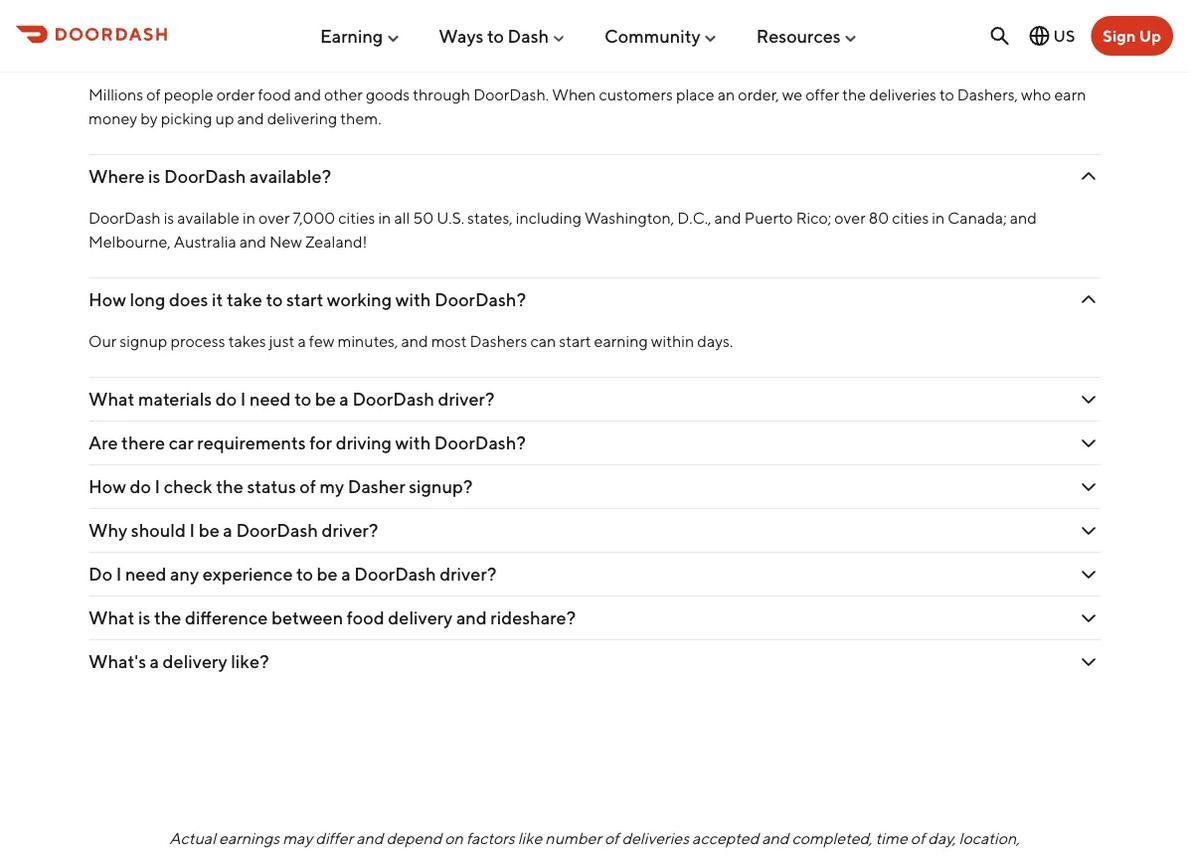 Task type: describe. For each thing, give the bounding box(es) containing it.
doordash inside doordash is available in over 7,000 cities in all 50 u.s. states, including washington, d.c., and puerto rico; over 80 cities in canada; and melbourne, australia and new zealand!
[[88, 209, 161, 228]]

to for do i need any experience to be a doordash driver?
[[296, 564, 313, 585]]

offer
[[806, 86, 839, 105]]

canada;
[[948, 209, 1007, 228]]

chevron down image for do i need any experience to be a doordash driver?
[[1077, 563, 1101, 587]]

and left most
[[401, 332, 428, 351]]

sign up
[[1103, 26, 1161, 45]]

how for how long does it take to start working with doordash?
[[88, 289, 126, 311]]

1 horizontal spatial do
[[216, 389, 237, 410]]

1 vertical spatial driver?
[[322, 520, 378, 542]]

can
[[530, 332, 556, 351]]

there
[[121, 433, 165, 454]]

like?
[[231, 651, 269, 673]]

of left my
[[300, 476, 316, 498]]

ways to dash
[[439, 25, 549, 46]]

do
[[88, 564, 112, 585]]

1 vertical spatial be
[[199, 520, 219, 542]]

chevron down image for what's a delivery like?
[[1077, 650, 1101, 674]]

i right should
[[189, 520, 195, 542]]

we
[[782, 86, 803, 105]]

hourly
[[323, 853, 371, 854]]

d.c.,
[[677, 209, 711, 228]]

1 cities from the left
[[338, 209, 375, 228]]

sign
[[1103, 26, 1136, 45]]

requirements
[[197, 433, 306, 454]]

to for how long does it take to start working with doordash?
[[266, 289, 283, 311]]

zealand!
[[305, 233, 367, 252]]

days.
[[697, 332, 733, 351]]

dashers,
[[957, 86, 1018, 105]]

and up 'pay'
[[356, 829, 383, 848]]

is inside actual earnings may differ and depend on factors like number of deliveries accepted and completed, time of day, location, and any related costs. hourly pay is calculated using average dasher payouts while on a delivery (from the time you accep
[[402, 853, 413, 854]]

you
[[943, 853, 969, 854]]

process
[[170, 332, 225, 351]]

goods
[[366, 86, 410, 105]]

doordash.
[[473, 86, 549, 105]]

chevron down image for dasher
[[1077, 475, 1101, 499]]

factors
[[466, 829, 515, 848]]

1 vertical spatial need
[[125, 564, 167, 585]]

our
[[88, 332, 117, 351]]

calculated
[[416, 853, 490, 854]]

up
[[215, 110, 234, 128]]

my
[[320, 476, 344, 498]]

u.s.
[[437, 209, 464, 228]]

pay
[[374, 853, 399, 854]]

globe line image
[[1028, 24, 1051, 48]]

1 vertical spatial does
[[169, 289, 208, 311]]

number
[[545, 829, 601, 848]]

chevron down image for are there car requirements for driving with doordash?
[[1077, 432, 1101, 456]]

resources
[[756, 25, 841, 46]]

chevron down image for how does delivering with doordash work?
[[1077, 42, 1101, 66]]

and right canada;
[[1010, 209, 1037, 228]]

are there car requirements for driving with doordash?
[[88, 433, 526, 454]]

be for need
[[315, 389, 336, 410]]

a up experience
[[223, 520, 232, 542]]

work?
[[381, 43, 431, 64]]

customers
[[599, 86, 673, 105]]

washington,
[[585, 209, 674, 228]]

why should i be a doordash driver?
[[88, 520, 378, 542]]

0 horizontal spatial does
[[130, 43, 169, 64]]

what for what is the difference between food delivery and rideshare?
[[88, 608, 135, 629]]

and left other
[[294, 86, 321, 105]]

status
[[247, 476, 296, 498]]

0 vertical spatial with
[[257, 43, 292, 64]]

the inside millions of people order food and other goods through doordash. when customers place an order, we offer the deliveries to dashers, who earn money by picking up and delivering them.
[[842, 86, 866, 105]]

1 in from the left
[[243, 209, 255, 228]]

signup?
[[409, 476, 473, 498]]

and left rideshare?
[[456, 608, 487, 629]]

and left new
[[239, 233, 266, 252]]

people
[[164, 86, 213, 105]]

what is the difference between food delivery and rideshare?
[[88, 608, 576, 629]]

a up what is the difference between food delivery and rideshare?
[[341, 564, 351, 585]]

1 horizontal spatial delivery
[[388, 608, 453, 629]]

2 over from the left
[[834, 209, 866, 228]]

i up the requirements
[[240, 389, 246, 410]]

picking
[[161, 110, 212, 128]]

while
[[707, 853, 744, 854]]

community link
[[605, 17, 718, 54]]

actual
[[169, 829, 216, 848]]

by
[[140, 110, 158, 128]]

0 horizontal spatial delivering
[[172, 43, 253, 64]]

how does delivering with doordash work?
[[88, 43, 431, 64]]

order,
[[738, 86, 779, 105]]

puerto
[[744, 209, 793, 228]]

1 vertical spatial do
[[130, 476, 151, 498]]

doordash up 'driving'
[[352, 389, 434, 410]]

dashers
[[470, 332, 527, 351]]

and right accepted
[[762, 829, 789, 848]]

check
[[164, 476, 212, 498]]

all
[[394, 209, 410, 228]]

rideshare?
[[491, 608, 576, 629]]

takes
[[228, 332, 266, 351]]

and right up
[[237, 110, 264, 128]]

ways to dash link
[[439, 17, 567, 54]]

1 vertical spatial with
[[395, 289, 431, 311]]

may
[[283, 829, 312, 848]]

working
[[327, 289, 392, 311]]

is for doordash
[[148, 166, 161, 188]]

for
[[309, 433, 332, 454]]

up
[[1139, 26, 1161, 45]]

new
[[269, 233, 302, 252]]

where
[[88, 166, 145, 188]]

1 over from the left
[[258, 209, 290, 228]]

resources link
[[756, 17, 859, 54]]

the up what's a delivery like?
[[154, 608, 181, 629]]

where is doordash available?
[[88, 166, 331, 188]]

1 horizontal spatial on
[[747, 853, 766, 854]]

ways
[[439, 25, 484, 46]]

long
[[130, 289, 166, 311]]

1 vertical spatial time
[[908, 853, 940, 854]]

1 chevron down image from the top
[[1077, 165, 1101, 189]]

earnings
[[219, 829, 280, 848]]

food inside millions of people order food and other goods through doordash. when customers place an order, we offer the deliveries to dashers, who earn money by picking up and delivering them.
[[258, 86, 291, 105]]

using
[[493, 853, 531, 854]]

0 horizontal spatial delivery
[[163, 651, 227, 673]]

related
[[227, 853, 277, 854]]

it
[[212, 289, 223, 311]]

7,000
[[293, 209, 335, 228]]

who
[[1021, 86, 1051, 105]]

dash
[[508, 25, 549, 46]]

deliveries inside actual earnings may differ and depend on factors like number of deliveries accepted and completed, time of day, location, and any related costs. hourly pay is calculated using average dasher payouts while on a delivery (from the time you accep
[[622, 829, 689, 848]]

why
[[88, 520, 128, 542]]

us
[[1053, 26, 1075, 45]]

through
[[413, 86, 470, 105]]

melbourne,
[[88, 233, 171, 252]]

an
[[718, 86, 735, 105]]

earning
[[594, 332, 648, 351]]

completed,
[[792, 829, 872, 848]]

chevron down image for why should i be a doordash driver?
[[1077, 519, 1101, 543]]

any inside actual earnings may differ and depend on factors like number of deliveries accepted and completed, time of day, location, and any related costs. hourly pay is calculated using average dasher payouts while on a delivery (from the time you accep
[[198, 853, 224, 854]]

the right check
[[216, 476, 243, 498]]

0 vertical spatial doordash?
[[434, 289, 526, 311]]

0 vertical spatial any
[[170, 564, 199, 585]]

a right just
[[298, 332, 306, 351]]

accepted
[[692, 829, 759, 848]]

doordash is available in over 7,000 cities in all 50 u.s. states, including washington, d.c., and puerto rico; over 80 cities in canada; and melbourne, australia and new zealand!
[[88, 209, 1037, 252]]



Task type: vqa. For each thing, say whether or not it's contained in the screenshot.
left do
yes



Task type: locate. For each thing, give the bounding box(es) containing it.
on
[[445, 829, 463, 848], [747, 853, 766, 854]]

what up the what's
[[88, 608, 135, 629]]

chevron down image
[[1077, 42, 1101, 66], [1077, 388, 1101, 412], [1077, 432, 1101, 456], [1077, 519, 1101, 543], [1077, 563, 1101, 587], [1077, 650, 1101, 674]]

2 chevron down image from the top
[[1077, 388, 1101, 412]]

50
[[413, 209, 434, 228]]

actual earnings may differ and depend on factors like number of deliveries accepted and completed, time of day, location, and any related costs. hourly pay is calculated using average dasher payouts while on a delivery (from the time you accep
[[168, 829, 1021, 854]]

be down check
[[199, 520, 219, 542]]

a up 'driving'
[[339, 389, 349, 410]]

does up millions
[[130, 43, 169, 64]]

start
[[286, 289, 323, 311], [559, 332, 591, 351]]

is
[[148, 166, 161, 188], [164, 209, 174, 228], [138, 608, 150, 629], [402, 853, 413, 854]]

6 chevron down image from the top
[[1077, 650, 1101, 674]]

the right (from
[[881, 853, 905, 854]]

difference
[[185, 608, 268, 629]]

0 vertical spatial dasher
[[348, 476, 405, 498]]

driver? down most
[[438, 389, 495, 410]]

1 vertical spatial dasher
[[594, 853, 644, 854]]

delivering up order
[[172, 43, 253, 64]]

chevron down image
[[1077, 165, 1101, 189], [1077, 288, 1101, 312], [1077, 475, 1101, 499], [1077, 607, 1101, 630]]

to left dash
[[487, 25, 504, 46]]

do
[[216, 389, 237, 410], [130, 476, 151, 498]]

including
[[516, 209, 582, 228]]

food right between
[[347, 608, 384, 629]]

between
[[271, 608, 343, 629]]

0 vertical spatial driver?
[[438, 389, 495, 410]]

delivering inside millions of people order food and other goods through doordash. when customers place an order, we offer the deliveries to dashers, who earn money by picking up and delivering them.
[[267, 110, 337, 128]]

0 vertical spatial deliveries
[[869, 86, 937, 105]]

in left canada;
[[932, 209, 945, 228]]

minutes,
[[338, 332, 398, 351]]

1 chevron down image from the top
[[1077, 42, 1101, 66]]

with up the 'our signup process takes just a few minutes, and most dashers can start earning within days.'
[[395, 289, 431, 311]]

1 horizontal spatial delivering
[[267, 110, 337, 128]]

0 vertical spatial does
[[130, 43, 169, 64]]

2 chevron down image from the top
[[1077, 288, 1101, 312]]

chevron down image for rideshare?
[[1077, 607, 1101, 630]]

delivering down other
[[267, 110, 337, 128]]

0 horizontal spatial over
[[258, 209, 290, 228]]

1 horizontal spatial food
[[347, 608, 384, 629]]

deliveries inside millions of people order food and other goods through doordash. when customers place an order, we offer the deliveries to dashers, who earn money by picking up and delivering them.
[[869, 86, 937, 105]]

sign up button
[[1091, 16, 1173, 56]]

how up why
[[88, 476, 126, 498]]

time up (from
[[875, 829, 908, 848]]

0 horizontal spatial cities
[[338, 209, 375, 228]]

a inside actual earnings may differ and depend on factors like number of deliveries accepted and completed, time of day, location, and any related costs. hourly pay is calculated using average dasher payouts while on a delivery (from the time you accep
[[769, 853, 777, 854]]

should
[[131, 520, 186, 542]]

any
[[170, 564, 199, 585], [198, 853, 224, 854]]

2 in from the left
[[378, 209, 391, 228]]

0 vertical spatial delivery
[[388, 608, 453, 629]]

doordash down how do i check the status of my dasher signup?
[[236, 520, 318, 542]]

driver? for do i need any experience to be a doordash driver?
[[440, 564, 496, 585]]

in left all
[[378, 209, 391, 228]]

how for how does delivering with doordash work?
[[88, 43, 126, 64]]

2 vertical spatial with
[[395, 433, 431, 454]]

3 how from the top
[[88, 476, 126, 498]]

to right 'take'
[[266, 289, 283, 311]]

deliveries up payouts
[[622, 829, 689, 848]]

1 vertical spatial delivery
[[163, 651, 227, 673]]

earn
[[1054, 86, 1086, 105]]

1 vertical spatial what
[[88, 608, 135, 629]]

do up the requirements
[[216, 389, 237, 410]]

start right the can
[[559, 332, 591, 351]]

2 horizontal spatial in
[[932, 209, 945, 228]]

deliveries right offer
[[869, 86, 937, 105]]

available
[[177, 209, 240, 228]]

any down "actual"
[[198, 853, 224, 854]]

driving
[[336, 433, 392, 454]]

is inside doordash is available in over 7,000 cities in all 50 u.s. states, including washington, d.c., and puerto rico; over 80 cities in canada; and melbourne, australia and new zealand!
[[164, 209, 174, 228]]

doordash? up dashers
[[434, 289, 526, 311]]

doordash?
[[434, 289, 526, 311], [434, 433, 526, 454]]

0 vertical spatial start
[[286, 289, 323, 311]]

0 vertical spatial delivering
[[172, 43, 253, 64]]

1 vertical spatial how
[[88, 289, 126, 311]]

how up millions
[[88, 43, 126, 64]]

5 chevron down image from the top
[[1077, 563, 1101, 587]]

like
[[518, 829, 542, 848]]

0 vertical spatial be
[[315, 389, 336, 410]]

1 horizontal spatial dasher
[[594, 853, 644, 854]]

and right d.c.,
[[714, 209, 741, 228]]

3 chevron down image from the top
[[1077, 475, 1101, 499]]

money
[[88, 110, 137, 128]]

3 in from the left
[[932, 209, 945, 228]]

be up what is the difference between food delivery and rideshare?
[[317, 564, 338, 585]]

start up "few"
[[286, 289, 323, 311]]

materials
[[138, 389, 212, 410]]

is left available
[[164, 209, 174, 228]]

be for experience
[[317, 564, 338, 585]]

time down day, at the right of the page
[[908, 853, 940, 854]]

how do i check the status of my dasher signup?
[[88, 476, 473, 498]]

2 vertical spatial be
[[317, 564, 338, 585]]

3 chevron down image from the top
[[1077, 432, 1101, 456]]

of left day, at the right of the page
[[911, 829, 925, 848]]

doordash up available
[[164, 166, 246, 188]]

driver? for what materials do i need to be a doordash driver?
[[438, 389, 495, 410]]

with left earning
[[257, 43, 292, 64]]

be up for
[[315, 389, 336, 410]]

the
[[842, 86, 866, 105], [216, 476, 243, 498], [154, 608, 181, 629], [881, 853, 905, 854]]

1 what from the top
[[88, 389, 135, 410]]

depend
[[386, 829, 442, 848]]

what for what materials do i need to be a doordash driver?
[[88, 389, 135, 410]]

0 vertical spatial how
[[88, 43, 126, 64]]

how left long
[[88, 289, 126, 311]]

0 vertical spatial on
[[445, 829, 463, 848]]

dasher inside actual earnings may differ and depend on factors like number of deliveries accepted and completed, time of day, location, and any related costs. hourly pay is calculated using average dasher payouts while on a delivery (from the time you accep
[[594, 853, 644, 854]]

available?
[[250, 166, 331, 188]]

0 vertical spatial what
[[88, 389, 135, 410]]

doordash? up signup?
[[434, 433, 526, 454]]

on up calculated
[[445, 829, 463, 848]]

1 vertical spatial delivering
[[267, 110, 337, 128]]

does
[[130, 43, 169, 64], [169, 289, 208, 311]]

on right while
[[747, 853, 766, 854]]

0 vertical spatial need
[[250, 389, 291, 410]]

deliveries
[[869, 86, 937, 105], [622, 829, 689, 848]]

in right available
[[243, 209, 255, 228]]

is right where on the top left of page
[[148, 166, 161, 188]]

a
[[298, 332, 306, 351], [339, 389, 349, 410], [223, 520, 232, 542], [341, 564, 351, 585], [150, 651, 159, 673], [769, 853, 777, 854]]

over left 80
[[834, 209, 866, 228]]

1 horizontal spatial does
[[169, 289, 208, 311]]

does left it
[[169, 289, 208, 311]]

what
[[88, 389, 135, 410], [88, 608, 135, 629]]

of inside millions of people order food and other goods through doordash. when customers place an order, we offer the deliveries to dashers, who earn money by picking up and delivering them.
[[146, 86, 161, 105]]

i right "do"
[[116, 564, 122, 585]]

car
[[169, 433, 194, 454]]

0 horizontal spatial deliveries
[[622, 829, 689, 848]]

1 horizontal spatial cities
[[892, 209, 929, 228]]

need right "do"
[[125, 564, 167, 585]]

1 vertical spatial food
[[347, 608, 384, 629]]

4 chevron down image from the top
[[1077, 607, 1101, 630]]

doordash up other
[[296, 43, 378, 64]]

0 horizontal spatial on
[[445, 829, 463, 848]]

how
[[88, 43, 126, 64], [88, 289, 126, 311], [88, 476, 126, 498]]

2 cities from the left
[[892, 209, 929, 228]]

2 vertical spatial how
[[88, 476, 126, 498]]

2 horizontal spatial delivery
[[780, 853, 836, 854]]

1 horizontal spatial over
[[834, 209, 866, 228]]

1 vertical spatial on
[[747, 853, 766, 854]]

with right 'driving'
[[395, 433, 431, 454]]

states,
[[467, 209, 513, 228]]

our signup process takes just a few minutes, and most dashers can start earning within days.
[[88, 332, 733, 351]]

driver? up rideshare?
[[440, 564, 496, 585]]

food
[[258, 86, 291, 105], [347, 608, 384, 629]]

1 horizontal spatial deliveries
[[869, 86, 937, 105]]

what materials do i need to be a doordash driver?
[[88, 389, 495, 410]]

chevron down image for with
[[1077, 288, 1101, 312]]

signup
[[120, 332, 167, 351]]

a right while
[[769, 853, 777, 854]]

0 horizontal spatial do
[[130, 476, 151, 498]]

to up between
[[296, 564, 313, 585]]

dasher down number
[[594, 853, 644, 854]]

doordash up what is the difference between food delivery and rideshare?
[[354, 564, 436, 585]]

1 horizontal spatial start
[[559, 332, 591, 351]]

what's
[[88, 651, 146, 673]]

driver? down my
[[322, 520, 378, 542]]

most
[[431, 332, 467, 351]]

any down should
[[170, 564, 199, 585]]

of up by
[[146, 86, 161, 105]]

0 vertical spatial time
[[875, 829, 908, 848]]

1 horizontal spatial need
[[250, 389, 291, 410]]

australia
[[174, 233, 236, 252]]

be
[[315, 389, 336, 410], [199, 520, 219, 542], [317, 564, 338, 585]]

over
[[258, 209, 290, 228], [834, 209, 866, 228]]

to left dashers, at the top right
[[940, 86, 954, 105]]

i left check
[[155, 476, 160, 498]]

to inside millions of people order food and other goods through doordash. when customers place an order, we offer the deliveries to dashers, who earn money by picking up and delivering them.
[[940, 86, 954, 105]]

how for how do i check the status of my dasher signup?
[[88, 476, 126, 498]]

the right offer
[[842, 86, 866, 105]]

doordash up melbourne,
[[88, 209, 161, 228]]

earning
[[320, 25, 383, 46]]

0 horizontal spatial in
[[243, 209, 255, 228]]

when
[[552, 86, 596, 105]]

80
[[869, 209, 889, 228]]

chevron down image for what materials do i need to be a doordash driver?
[[1077, 388, 1101, 412]]

other
[[324, 86, 363, 105]]

the inside actual earnings may differ and depend on factors like number of deliveries accepted and completed, time of day, location, and any related costs. hourly pay is calculated using average dasher payouts while on a delivery (from the time you accep
[[881, 853, 905, 854]]

food right order
[[258, 86, 291, 105]]

is for available
[[164, 209, 174, 228]]

over up new
[[258, 209, 290, 228]]

cities right 80
[[892, 209, 929, 228]]

of right number
[[604, 829, 619, 848]]

i
[[240, 389, 246, 410], [155, 476, 160, 498], [189, 520, 195, 542], [116, 564, 122, 585]]

millions of people order food and other goods through doordash. when customers place an order, we offer the deliveries to dashers, who earn money by picking up and delivering them.
[[88, 86, 1086, 128]]

1 vertical spatial doordash?
[[434, 433, 526, 454]]

4 chevron down image from the top
[[1077, 519, 1101, 543]]

2 what from the top
[[88, 608, 135, 629]]

rico;
[[796, 209, 831, 228]]

0 horizontal spatial start
[[286, 289, 323, 311]]

0 horizontal spatial dasher
[[348, 476, 405, 498]]

1 vertical spatial any
[[198, 853, 224, 854]]

0 horizontal spatial need
[[125, 564, 167, 585]]

is down depend
[[402, 853, 413, 854]]

location,
[[959, 829, 1020, 848]]

differ
[[315, 829, 353, 848]]

1 vertical spatial deliveries
[[622, 829, 689, 848]]

to inside ways to dash link
[[487, 25, 504, 46]]

1 vertical spatial start
[[559, 332, 591, 351]]

delivery inside actual earnings may differ and depend on factors like number of deliveries accepted and completed, time of day, location, and any related costs. hourly pay is calculated using average dasher payouts while on a delivery (from the time you accep
[[780, 853, 836, 854]]

a right the what's
[[150, 651, 159, 673]]

dasher right my
[[348, 476, 405, 498]]

do down there
[[130, 476, 151, 498]]

is for the
[[138, 608, 150, 629]]

1 how from the top
[[88, 43, 126, 64]]

0 horizontal spatial food
[[258, 86, 291, 105]]

average
[[534, 853, 591, 854]]

do i need any experience to be a doordash driver?
[[88, 564, 496, 585]]

1 horizontal spatial in
[[378, 209, 391, 228]]

what up "are"
[[88, 389, 135, 410]]

to for what materials do i need to be a doordash driver?
[[294, 389, 311, 410]]

how long does it take to start working with doordash?
[[88, 289, 526, 311]]

2 how from the top
[[88, 289, 126, 311]]

and
[[294, 86, 321, 105], [237, 110, 264, 128], [714, 209, 741, 228], [1010, 209, 1037, 228], [239, 233, 266, 252], [401, 332, 428, 351], [456, 608, 487, 629], [356, 829, 383, 848], [762, 829, 789, 848], [168, 853, 195, 854]]

2 vertical spatial delivery
[[780, 853, 836, 854]]

to up are there car requirements for driving with doordash?
[[294, 389, 311, 410]]

payouts
[[647, 853, 704, 854]]

and down "actual"
[[168, 853, 195, 854]]

of
[[146, 86, 161, 105], [300, 476, 316, 498], [604, 829, 619, 848], [911, 829, 925, 848]]

is up the what's
[[138, 608, 150, 629]]

0 vertical spatial food
[[258, 86, 291, 105]]

time
[[875, 829, 908, 848], [908, 853, 940, 854]]

2 vertical spatial driver?
[[440, 564, 496, 585]]

cities
[[338, 209, 375, 228], [892, 209, 929, 228]]

to
[[487, 25, 504, 46], [940, 86, 954, 105], [266, 289, 283, 311], [294, 389, 311, 410], [296, 564, 313, 585]]

0 vertical spatial do
[[216, 389, 237, 410]]

cities up the zealand!
[[338, 209, 375, 228]]

just
[[269, 332, 295, 351]]

need up the requirements
[[250, 389, 291, 410]]



